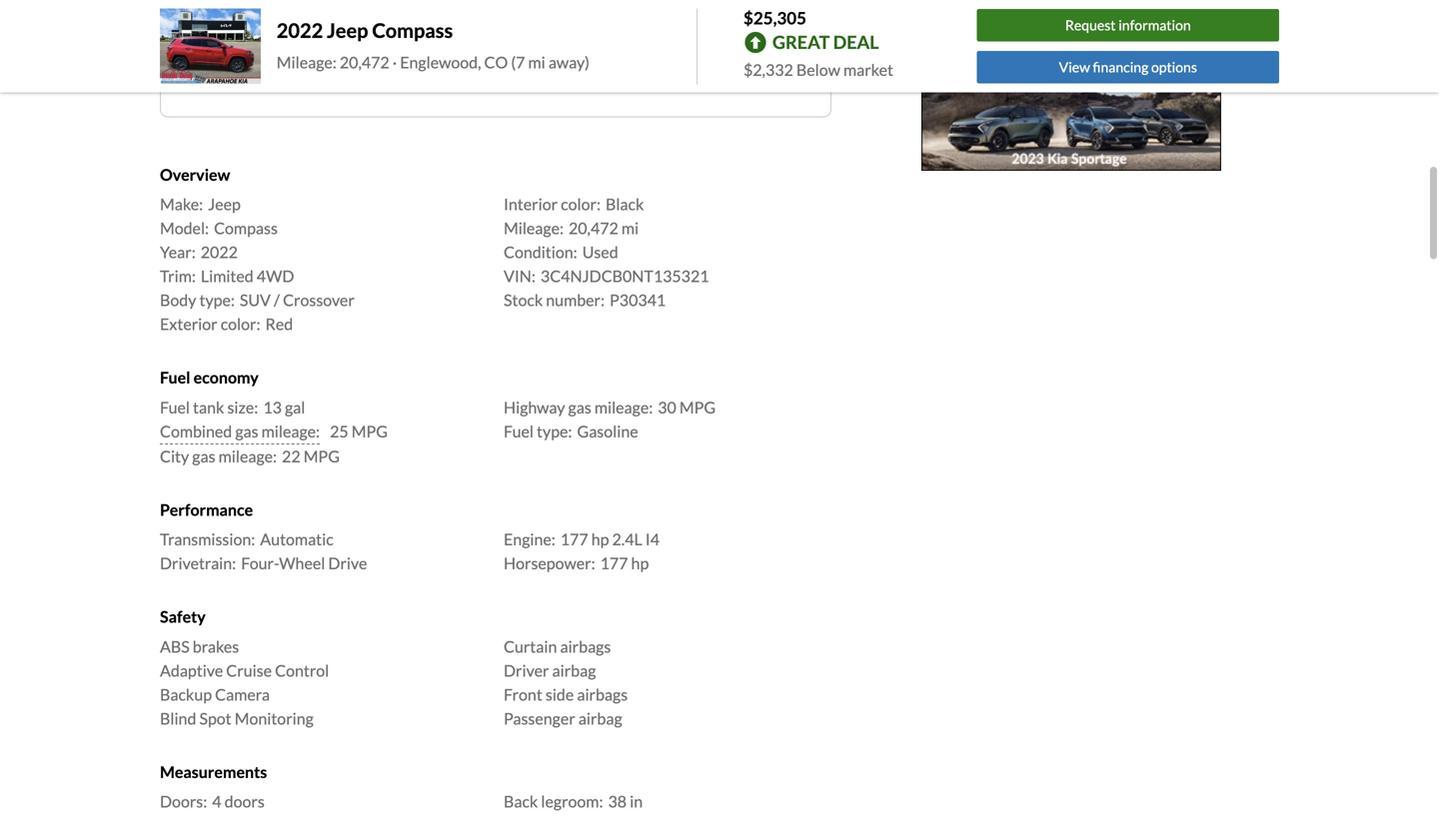 Task type: vqa. For each thing, say whether or not it's contained in the screenshot.


Task type: locate. For each thing, give the bounding box(es) containing it.
compass inside make: jeep model: compass year: 2022 trim: limited 4wd body type: suv / crossover exterior color: red
[[214, 219, 278, 238]]

1 horizontal spatial mi
[[621, 219, 639, 238]]

1 horizontal spatial hp
[[631, 554, 649, 573]]

mileage: for interior
[[504, 219, 564, 238]]

view
[[1059, 58, 1090, 75], [417, 64, 452, 84]]

wheel
[[279, 554, 325, 573]]

1 horizontal spatial 2022
[[277, 18, 323, 42]]

1 horizontal spatial gas
[[235, 422, 258, 441]]

doors: 4 doors
[[160, 792, 265, 811]]

trim:
[[160, 267, 196, 286]]

1 vertical spatial mi
[[621, 219, 639, 238]]

view down request
[[1059, 58, 1090, 75]]

hp down i4
[[631, 554, 649, 573]]

crossover
[[283, 291, 355, 310]]

2 vertical spatial mileage:
[[218, 447, 277, 466]]

fuel inside the highway gas mileage: 30 mpg fuel type: gasoline
[[504, 422, 534, 441]]

1 vertical spatial compass
[[214, 219, 278, 238]]

0 vertical spatial gas
[[568, 398, 591, 417]]

mpg right "30"
[[679, 398, 716, 417]]

engine:
[[504, 530, 555, 549]]

monitoring
[[235, 709, 314, 728]]

options
[[1151, 58, 1197, 75], [522, 64, 575, 84]]

0 vertical spatial mileage:
[[277, 52, 337, 72]]

fuel for fuel economy
[[160, 368, 190, 387]]

1 vertical spatial airbags
[[577, 685, 628, 704]]

spot
[[199, 709, 232, 728]]

highway
[[504, 398, 565, 417]]

gas up gasoline on the bottom left
[[568, 398, 591, 417]]

back legroom: 38 in
[[504, 792, 643, 811]]

airbags right side
[[577, 685, 628, 704]]

$2,332
[[744, 60, 793, 79]]

jeep for compass
[[327, 18, 368, 42]]

1 horizontal spatial 177
[[600, 554, 628, 573]]

condition:
[[504, 243, 577, 262]]

0 horizontal spatial jeep
[[208, 195, 241, 214]]

mileage: inside 2022 jeep compass mileage: 20,472 · englewood, co (7 mi away)
[[277, 52, 337, 72]]

englewood,
[[400, 52, 481, 72]]

exterior
[[160, 315, 217, 334]]

type: down limited
[[199, 291, 235, 310]]

compass up limited
[[214, 219, 278, 238]]

driver
[[504, 661, 549, 680]]

2 vertical spatial fuel
[[504, 422, 534, 441]]

0 horizontal spatial 20,472
[[340, 52, 389, 72]]

177 down 2.4l
[[600, 554, 628, 573]]

20,472 up used
[[569, 219, 618, 238]]

0 horizontal spatial options
[[522, 64, 575, 84]]

2022 up limited
[[201, 243, 238, 262]]

gas down combined
[[192, 447, 215, 466]]

engine: 177 hp 2.4l i4 horsepower: 177 hp
[[504, 530, 660, 573]]

black
[[606, 195, 644, 214]]

financing left away)
[[455, 64, 519, 84]]

2.4l
[[612, 530, 642, 549]]

2 vertical spatial mpg
[[304, 447, 340, 466]]

·
[[393, 52, 397, 72]]

2 horizontal spatial mpg
[[679, 398, 716, 417]]

0 horizontal spatial view
[[417, 64, 452, 84]]

jeep inside make: jeep model: compass year: 2022 trim: limited 4wd body type: suv / crossover exterior color: red
[[208, 195, 241, 214]]

0 vertical spatial color:
[[561, 195, 601, 214]]

$25,305
[[744, 7, 807, 28]]

brakes
[[193, 637, 239, 656]]

0 horizontal spatial compass
[[214, 219, 278, 238]]

0 horizontal spatial gas
[[192, 447, 215, 466]]

mi right (7
[[528, 52, 545, 72]]

1 horizontal spatial options
[[1151, 58, 1197, 75]]

mileage: down gal
[[261, 422, 320, 441]]

size:
[[227, 398, 258, 417]]

horsepower:
[[504, 554, 595, 573]]

1 horizontal spatial color:
[[561, 195, 601, 214]]

mi down black at the top left
[[621, 219, 639, 238]]

1 horizontal spatial type:
[[537, 422, 572, 441]]

0 vertical spatial mileage:
[[594, 398, 653, 417]]

options right co
[[522, 64, 575, 84]]

2022 down on
[[277, 18, 323, 42]]

red
[[265, 315, 293, 334]]

1 vertical spatial gas
[[235, 422, 258, 441]]

market
[[843, 60, 893, 79]]

great
[[773, 31, 830, 53]]

1 vertical spatial color:
[[221, 315, 260, 334]]

1 horizontal spatial jeep
[[327, 18, 368, 42]]

options down the information
[[1151, 58, 1197, 75]]

0 vertical spatial type:
[[199, 291, 235, 310]]

combined
[[160, 422, 232, 441]]

0 horizontal spatial type:
[[199, 291, 235, 310]]

0 horizontal spatial hp
[[591, 530, 609, 549]]

0 vertical spatial jeep
[[327, 18, 368, 42]]

0 horizontal spatial 177
[[560, 530, 588, 549]]

color:
[[561, 195, 601, 214], [221, 315, 260, 334]]

1 horizontal spatial 20,472
[[569, 219, 618, 238]]

away)
[[549, 52, 590, 72]]

safety
[[160, 607, 206, 627]]

1 horizontal spatial mileage:
[[504, 219, 564, 238]]

fuel up combined
[[160, 398, 190, 417]]

control
[[275, 661, 329, 680]]

20,472 left ·
[[340, 52, 389, 72]]

fuel left economy
[[160, 368, 190, 387]]

measurements
[[160, 762, 267, 782]]

view right ·
[[417, 64, 452, 84]]

on
[[288, 0, 303, 17]]

0 horizontal spatial 2022
[[201, 243, 238, 262]]

22
[[282, 447, 300, 466]]

limited
[[201, 267, 254, 286]]

20,472 inside 2022 jeep compass mileage: 20,472 · englewood, co (7 mi away)
[[340, 52, 389, 72]]

1 vertical spatial 177
[[600, 554, 628, 573]]

0 horizontal spatial mpg
[[304, 447, 340, 466]]

1 vertical spatial type:
[[537, 422, 572, 441]]

mpg
[[679, 398, 716, 417], [352, 422, 388, 441], [304, 447, 340, 466]]

1 vertical spatial mileage:
[[504, 219, 564, 238]]

mileage: for 2022
[[277, 52, 337, 72]]

rates
[[730, 0, 765, 17]]

jeep down the overview on the top of page
[[208, 195, 241, 214]]

0 vertical spatial 20,472
[[340, 52, 389, 72]]

financing
[[1093, 58, 1149, 75], [455, 64, 519, 84]]

type:
[[199, 291, 235, 310], [537, 422, 572, 441]]

mileage: down the interior
[[504, 219, 564, 238]]

2 vertical spatial gas
[[192, 447, 215, 466]]

performance
[[160, 500, 253, 520]]

1 horizontal spatial view financing options
[[1059, 58, 1197, 75]]

0 vertical spatial fuel
[[160, 368, 190, 387]]

camera
[[215, 685, 270, 704]]

type: down highway on the left
[[537, 422, 572, 441]]

color: down suv
[[221, 315, 260, 334]]

1 horizontal spatial mpg
[[352, 422, 388, 441]]

jeep for model:
[[208, 195, 241, 214]]

fuel down highway on the left
[[504, 422, 534, 441]]

fuel
[[160, 368, 190, 387], [160, 398, 190, 417], [504, 422, 534, 441]]

highway gas mileage: 30 mpg fuel type: gasoline
[[504, 398, 716, 441]]

drivetrain:
[[160, 554, 236, 573]]

mileage: inside the highway gas mileage: 30 mpg fuel type: gasoline
[[594, 398, 653, 417]]

mileage: up gasoline on the bottom left
[[594, 398, 653, 417]]

0 vertical spatial mpg
[[679, 398, 716, 417]]

1 vertical spatial 2022
[[201, 243, 238, 262]]

year:
[[160, 243, 196, 262]]

1 vertical spatial 20,472
[[569, 219, 618, 238]]

doors
[[224, 792, 265, 811]]

jeep down credit
[[327, 18, 368, 42]]

airbags up side
[[560, 637, 611, 656]]

1 horizontal spatial compass
[[372, 18, 453, 42]]

airbag right passenger
[[578, 709, 622, 728]]

hp left 2.4l
[[591, 530, 609, 549]]

mi inside 2022 jeep compass mileage: 20,472 · englewood, co (7 mi away)
[[528, 52, 545, 72]]

mpg right 25
[[352, 422, 388, 441]]

177
[[560, 530, 588, 549], [600, 554, 628, 573]]

177 up horsepower:
[[560, 530, 588, 549]]

below
[[796, 60, 840, 79]]

1 horizontal spatial view
[[1059, 58, 1090, 75]]

2 horizontal spatial gas
[[568, 398, 591, 417]]

request
[[1065, 17, 1116, 34]]

1 horizontal spatial financing
[[1093, 58, 1149, 75]]

30
[[658, 398, 676, 417]]

1 vertical spatial jeep
[[208, 195, 241, 214]]

fuel inside the fuel tank size: 13 gal combined gas mileage: 25 mpg city gas mileage: 22 mpg
[[160, 398, 190, 417]]

compass up ·
[[372, 18, 453, 42]]

0 horizontal spatial color:
[[221, 315, 260, 334]]

options for the right the view financing options button
[[1151, 58, 1197, 75]]

1 vertical spatial mileage:
[[261, 422, 320, 441]]

hp
[[591, 530, 609, 549], [631, 554, 649, 573]]

gas down size:
[[235, 422, 258, 441]]

real
[[701, 0, 728, 17]]

0 vertical spatial hp
[[591, 530, 609, 549]]

0 vertical spatial 2022
[[277, 18, 323, 42]]

financing down request information button
[[1093, 58, 1149, 75]]

used
[[582, 243, 618, 262]]

0 horizontal spatial mi
[[528, 52, 545, 72]]

mileage: left "22"
[[218, 447, 277, 466]]

mi
[[528, 52, 545, 72], [621, 219, 639, 238]]

mileage: inside interior color: black mileage: 20,472 mi condition: used vin: 3c4njdcb0nt135321 stock number: p30341
[[504, 219, 564, 238]]

mileage:
[[277, 52, 337, 72], [504, 219, 564, 238]]

transmission:
[[160, 530, 255, 549]]

0 vertical spatial compass
[[372, 18, 453, 42]]

20,472 for jeep
[[340, 52, 389, 72]]

curtain
[[504, 637, 557, 656]]

0 horizontal spatial mileage:
[[277, 52, 337, 72]]

co
[[484, 52, 508, 72]]

request information button
[[977, 9, 1279, 42]]

economy
[[193, 368, 259, 387]]

airbag up side
[[552, 661, 596, 680]]

color: left black at the top left
[[561, 195, 601, 214]]

view financing options button
[[977, 51, 1279, 83], [397, 56, 595, 92]]

0 vertical spatial mi
[[528, 52, 545, 72]]

mpg right "22"
[[304, 447, 340, 466]]

p30341
[[610, 291, 666, 310]]

jeep inside 2022 jeep compass mileage: 20,472 · englewood, co (7 mi away)
[[327, 18, 368, 42]]

make:
[[160, 195, 203, 214]]

20,472 inside interior color: black mileage: 20,472 mi condition: used vin: 3c4njdcb0nt135321 stock number: p30341
[[569, 219, 618, 238]]

0 horizontal spatial view financing options
[[417, 64, 575, 84]]

1 vertical spatial fuel
[[160, 398, 190, 417]]

mileage: down score
[[277, 52, 337, 72]]



Task type: describe. For each thing, give the bounding box(es) containing it.
no impact on your credit score
[[222, 0, 377, 38]]

interior color: black mileage: 20,472 mi condition: used vin: 3c4njdcb0nt135321 stock number: p30341
[[504, 195, 709, 310]]

color: inside interior color: black mileage: 20,472 mi condition: used vin: 3c4njdcb0nt135321 stock number: p30341
[[561, 195, 601, 214]]

automatic
[[260, 530, 334, 549]]

options for the left the view financing options button
[[522, 64, 575, 84]]

curtain airbags driver airbag front side airbags passenger airbag
[[504, 637, 628, 728]]

interior
[[504, 195, 558, 214]]

fuel economy
[[160, 368, 259, 387]]

adaptive
[[160, 661, 223, 680]]

/
[[274, 291, 280, 310]]

overview
[[160, 165, 230, 184]]

doors:
[[160, 792, 207, 811]]

mpg inside the highway gas mileage: 30 mpg fuel type: gasoline
[[679, 398, 716, 417]]

number:
[[546, 291, 605, 310]]

$2,332 below market
[[744, 60, 893, 79]]

no
[[222, 0, 240, 17]]

gasoline
[[577, 422, 638, 441]]

20,472 for color:
[[569, 219, 618, 238]]

request information
[[1065, 17, 1191, 34]]

38
[[608, 792, 627, 811]]

credit
[[338, 0, 377, 17]]

4
[[212, 792, 221, 811]]

type: inside make: jeep model: compass year: 2022 trim: limited 4wd body type: suv / crossover exterior color: red
[[199, 291, 235, 310]]

blind
[[160, 709, 196, 728]]

score
[[282, 21, 316, 38]]

tank
[[193, 398, 224, 417]]

information
[[1119, 17, 1191, 34]]

4wd
[[257, 267, 294, 286]]

passenger
[[504, 709, 575, 728]]

side
[[546, 685, 574, 704]]

view for the left the view financing options button
[[417, 64, 452, 84]]

13
[[263, 398, 282, 417]]

vin:
[[504, 267, 536, 286]]

3c4njdcb0nt135321
[[541, 267, 709, 286]]

25
[[330, 422, 348, 441]]

0 horizontal spatial financing
[[455, 64, 519, 84]]

1 vertical spatial airbag
[[578, 709, 622, 728]]

personalized real rates
[[619, 0, 765, 17]]

stock
[[504, 291, 543, 310]]

color: inside make: jeep model: compass year: 2022 trim: limited 4wd body type: suv / crossover exterior color: red
[[221, 315, 260, 334]]

compass inside 2022 jeep compass mileage: 20,472 · englewood, co (7 mi away)
[[372, 18, 453, 42]]

1 vertical spatial mpg
[[352, 422, 388, 441]]

four-
[[241, 554, 279, 573]]

view for the right the view financing options button
[[1059, 58, 1090, 75]]

model:
[[160, 219, 209, 238]]

backup
[[160, 685, 212, 704]]

deal
[[833, 31, 879, 53]]

abs
[[160, 637, 190, 656]]

make: jeep model: compass year: 2022 trim: limited 4wd body type: suv / crossover exterior color: red
[[160, 195, 355, 334]]

in
[[630, 792, 643, 811]]

2022 inside 2022 jeep compass mileage: 20,472 · englewood, co (7 mi away)
[[277, 18, 323, 42]]

front
[[504, 685, 542, 704]]

type: inside the highway gas mileage: 30 mpg fuel type: gasoline
[[537, 422, 572, 441]]

0 horizontal spatial view financing options button
[[397, 56, 595, 92]]

abs brakes adaptive cruise control backup camera blind spot monitoring
[[160, 637, 329, 728]]

1 vertical spatial hp
[[631, 554, 649, 573]]

suv
[[240, 291, 271, 310]]

city
[[160, 447, 189, 466]]

fuel for fuel tank size: 13 gal combined gas mileage: 25 mpg city gas mileage: 22 mpg
[[160, 398, 190, 417]]

gal
[[285, 398, 305, 417]]

advertisement region
[[921, 0, 1221, 171]]

impact
[[243, 0, 285, 17]]

2022 jeep compass image
[[160, 9, 261, 84]]

transmission: automatic drivetrain: four-wheel drive
[[160, 530, 367, 573]]

0 vertical spatial airbags
[[560, 637, 611, 656]]

0 vertical spatial airbag
[[552, 661, 596, 680]]

back
[[504, 792, 538, 811]]

2022 jeep compass mileage: 20,472 · englewood, co (7 mi away)
[[277, 18, 590, 72]]

mi inside interior color: black mileage: 20,472 mi condition: used vin: 3c4njdcb0nt135321 stock number: p30341
[[621, 219, 639, 238]]

2022 inside make: jeep model: compass year: 2022 trim: limited 4wd body type: suv / crossover exterior color: red
[[201, 243, 238, 262]]

drive
[[328, 554, 367, 573]]

body
[[160, 291, 196, 310]]

great deal
[[773, 31, 879, 53]]

cruise
[[226, 661, 272, 680]]

0 vertical spatial 177
[[560, 530, 588, 549]]

fuel tank size: 13 gal combined gas mileage: 25 mpg city gas mileage: 22 mpg
[[160, 398, 388, 466]]

1 horizontal spatial view financing options button
[[977, 51, 1279, 83]]

gas inside the highway gas mileage: 30 mpg fuel type: gasoline
[[568, 398, 591, 417]]

legroom:
[[541, 792, 603, 811]]

i4
[[645, 530, 660, 549]]



